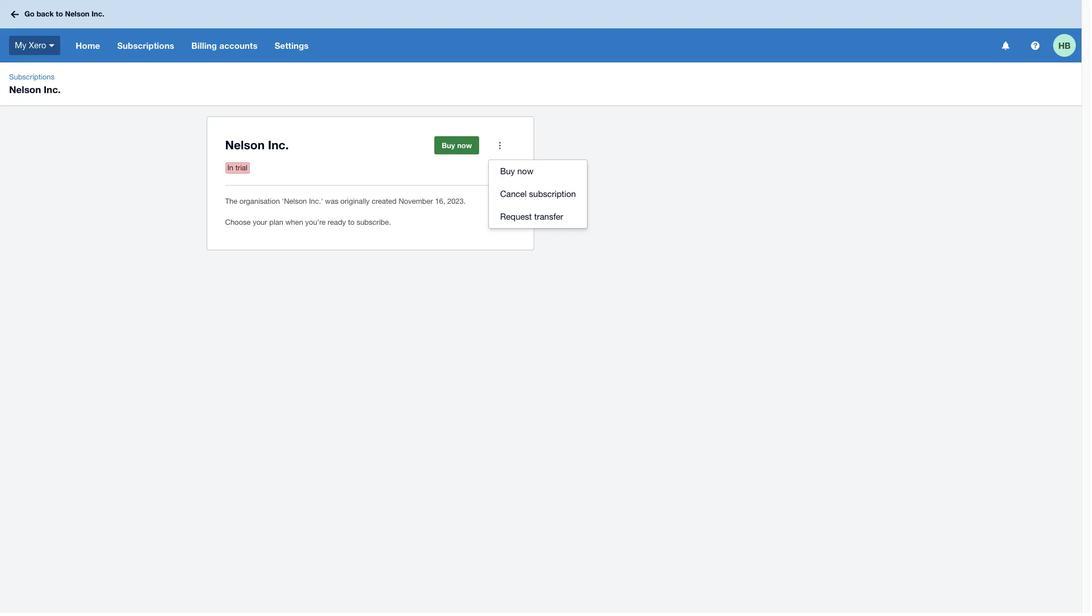 Task type: describe. For each thing, give the bounding box(es) containing it.
navigation containing home
[[67, 28, 995, 63]]

you're
[[305, 218, 326, 227]]

my
[[15, 40, 26, 50]]

2 horizontal spatial inc.
[[268, 138, 289, 152]]

go back to nelson inc. link
[[7, 4, 111, 24]]

16,
[[435, 197, 446, 206]]

1 vertical spatial buy now link
[[489, 160, 588, 183]]

request
[[501, 212, 532, 222]]

in
[[228, 164, 234, 172]]

nelson inside subscriptions nelson inc.
[[9, 84, 41, 95]]

your
[[253, 218, 267, 227]]

.
[[464, 197, 466, 206]]

buy for the leftmost "buy now" link
[[442, 141, 455, 150]]

created
[[372, 197, 397, 206]]

nelson inc.
[[225, 138, 289, 152]]

billing
[[191, 40, 217, 51]]

was
[[325, 197, 339, 206]]

the
[[225, 197, 238, 206]]

back
[[37, 9, 54, 18]]

ready
[[328, 218, 346, 227]]

now for the bottom "buy now" link
[[518, 166, 534, 176]]

cancel subscription
[[501, 189, 576, 199]]

plan
[[269, 218, 284, 227]]

request transfer
[[501, 212, 564, 222]]

settings button
[[266, 28, 318, 63]]

subscribe.
[[357, 218, 391, 227]]

xero
[[29, 40, 46, 50]]

group containing buy now
[[489, 160, 588, 228]]

0 horizontal spatial subscriptions link
[[5, 72, 59, 83]]

choose
[[225, 218, 251, 227]]

originally
[[341, 197, 370, 206]]

billing accounts link
[[183, 28, 266, 63]]

choose your plan when you're ready to subscribe.
[[225, 218, 391, 227]]

trial
[[236, 164, 248, 172]]

more row options image
[[489, 134, 512, 157]]

svg image inside my xero popup button
[[49, 44, 55, 47]]

subscriptions for subscriptions nelson inc.
[[9, 73, 55, 81]]

subscriptions for subscriptions
[[117, 40, 174, 51]]

inc. inside subscriptions nelson inc.
[[44, 84, 61, 95]]

2023
[[448, 197, 464, 206]]



Task type: vqa. For each thing, say whether or not it's contained in the screenshot.
Cancel subscription
yes



Task type: locate. For each thing, give the bounding box(es) containing it.
1 horizontal spatial inc.
[[92, 9, 104, 18]]

1 vertical spatial now
[[518, 166, 534, 176]]

2 horizontal spatial svg image
[[1032, 41, 1040, 50]]

settings
[[275, 40, 309, 51]]

1 horizontal spatial svg image
[[49, 44, 55, 47]]

buy up cancel
[[501, 166, 515, 176]]

subscriptions inside subscriptions nelson inc.
[[9, 73, 55, 81]]

banner
[[0, 0, 1082, 63]]

svg image
[[11, 11, 19, 18], [1032, 41, 1040, 50], [49, 44, 55, 47]]

inc.
[[92, 9, 104, 18], [44, 84, 61, 95], [268, 138, 289, 152]]

in trial
[[228, 164, 248, 172]]

1 vertical spatial nelson
[[9, 84, 41, 95]]

now up cancel
[[518, 166, 534, 176]]

0 vertical spatial buy
[[442, 141, 455, 150]]

when
[[286, 218, 303, 227]]

1 vertical spatial inc.
[[44, 84, 61, 95]]

buy now left more row options image
[[442, 141, 472, 150]]

svg image
[[1003, 41, 1010, 50]]

my xero
[[15, 40, 46, 50]]

subscriptions link
[[109, 28, 183, 63], [5, 72, 59, 83]]

subscriptions nelson inc.
[[9, 73, 61, 95]]

buy now link up "cancel subscription"
[[489, 160, 588, 183]]

svg image right svg image
[[1032, 41, 1040, 50]]

accounts
[[220, 40, 258, 51]]

0 vertical spatial inc.
[[92, 9, 104, 18]]

nelson right back
[[65, 9, 90, 18]]

inc.'
[[309, 197, 323, 206]]

group
[[489, 160, 588, 228]]

cancel
[[501, 189, 527, 199]]

1 horizontal spatial to
[[348, 218, 355, 227]]

0 horizontal spatial now
[[457, 141, 472, 150]]

request transfer link
[[489, 206, 588, 228]]

2 vertical spatial nelson
[[225, 138, 265, 152]]

1 horizontal spatial buy now link
[[489, 160, 588, 183]]

1 vertical spatial subscriptions
[[9, 73, 55, 81]]

1 horizontal spatial buy
[[501, 166, 515, 176]]

svg image right xero
[[49, 44, 55, 47]]

svg image inside go back to nelson inc. link
[[11, 11, 19, 18]]

0 vertical spatial subscriptions link
[[109, 28, 183, 63]]

buy now link left more row options image
[[435, 136, 480, 155]]

transfer
[[535, 212, 564, 222]]

buy left more row options image
[[442, 141, 455, 150]]

1 vertical spatial buy
[[501, 166, 515, 176]]

now left more row options image
[[457, 141, 472, 150]]

my xero button
[[0, 28, 67, 63]]

organisation
[[240, 197, 280, 206]]

0 horizontal spatial to
[[56, 9, 63, 18]]

the organisation 'nelson inc.' was originally created november 16, 2023 .
[[225, 197, 466, 206]]

1 horizontal spatial subscriptions
[[117, 40, 174, 51]]

nelson up trial
[[225, 138, 265, 152]]

2 horizontal spatial nelson
[[225, 138, 265, 152]]

subscriptions
[[117, 40, 174, 51], [9, 73, 55, 81]]

0 vertical spatial to
[[56, 9, 63, 18]]

nelson
[[65, 9, 90, 18], [9, 84, 41, 95], [225, 138, 265, 152]]

'nelson
[[282, 197, 307, 206]]

banner containing hb
[[0, 0, 1082, 63]]

home
[[76, 40, 100, 51]]

buy for the bottom "buy now" link
[[501, 166, 515, 176]]

billing accounts
[[191, 40, 258, 51]]

0 vertical spatial buy now link
[[435, 136, 480, 155]]

0 horizontal spatial nelson
[[9, 84, 41, 95]]

home link
[[67, 28, 109, 63]]

nelson down my
[[9, 84, 41, 95]]

1 horizontal spatial now
[[518, 166, 534, 176]]

buy now up cancel
[[501, 166, 534, 176]]

1 vertical spatial subscriptions link
[[5, 72, 59, 83]]

to right back
[[56, 9, 63, 18]]

go
[[24, 9, 35, 18]]

navigation
[[67, 28, 995, 63]]

buy
[[442, 141, 455, 150], [501, 166, 515, 176]]

0 vertical spatial now
[[457, 141, 472, 150]]

buy now
[[442, 141, 472, 150], [501, 166, 534, 176]]

now inside group
[[518, 166, 534, 176]]

cancel subscription button
[[489, 183, 588, 206]]

0 horizontal spatial subscriptions
[[9, 73, 55, 81]]

0 horizontal spatial buy now link
[[435, 136, 480, 155]]

now
[[457, 141, 472, 150], [518, 166, 534, 176]]

0 vertical spatial buy now
[[442, 141, 472, 150]]

go back to nelson inc.
[[24, 9, 104, 18]]

subscription
[[529, 189, 576, 199]]

1 vertical spatial buy now
[[501, 166, 534, 176]]

1 vertical spatial to
[[348, 218, 355, 227]]

2 vertical spatial inc.
[[268, 138, 289, 152]]

buy inside group
[[501, 166, 515, 176]]

0 vertical spatial nelson
[[65, 9, 90, 18]]

hb
[[1059, 40, 1072, 50]]

1 horizontal spatial nelson
[[65, 9, 90, 18]]

buy now link
[[435, 136, 480, 155], [489, 160, 588, 183]]

hb button
[[1054, 28, 1082, 63]]

0 horizontal spatial inc.
[[44, 84, 61, 95]]

0 horizontal spatial svg image
[[11, 11, 19, 18]]

0 horizontal spatial buy
[[442, 141, 455, 150]]

0 vertical spatial subscriptions
[[117, 40, 174, 51]]

1 horizontal spatial subscriptions link
[[109, 28, 183, 63]]

1 horizontal spatial buy now
[[501, 166, 534, 176]]

november
[[399, 197, 433, 206]]

0 horizontal spatial buy now
[[442, 141, 472, 150]]

now for the leftmost "buy now" link
[[457, 141, 472, 150]]

buy now inside group
[[501, 166, 534, 176]]

to
[[56, 9, 63, 18], [348, 218, 355, 227]]

svg image left go
[[11, 11, 19, 18]]

to right ready
[[348, 218, 355, 227]]



